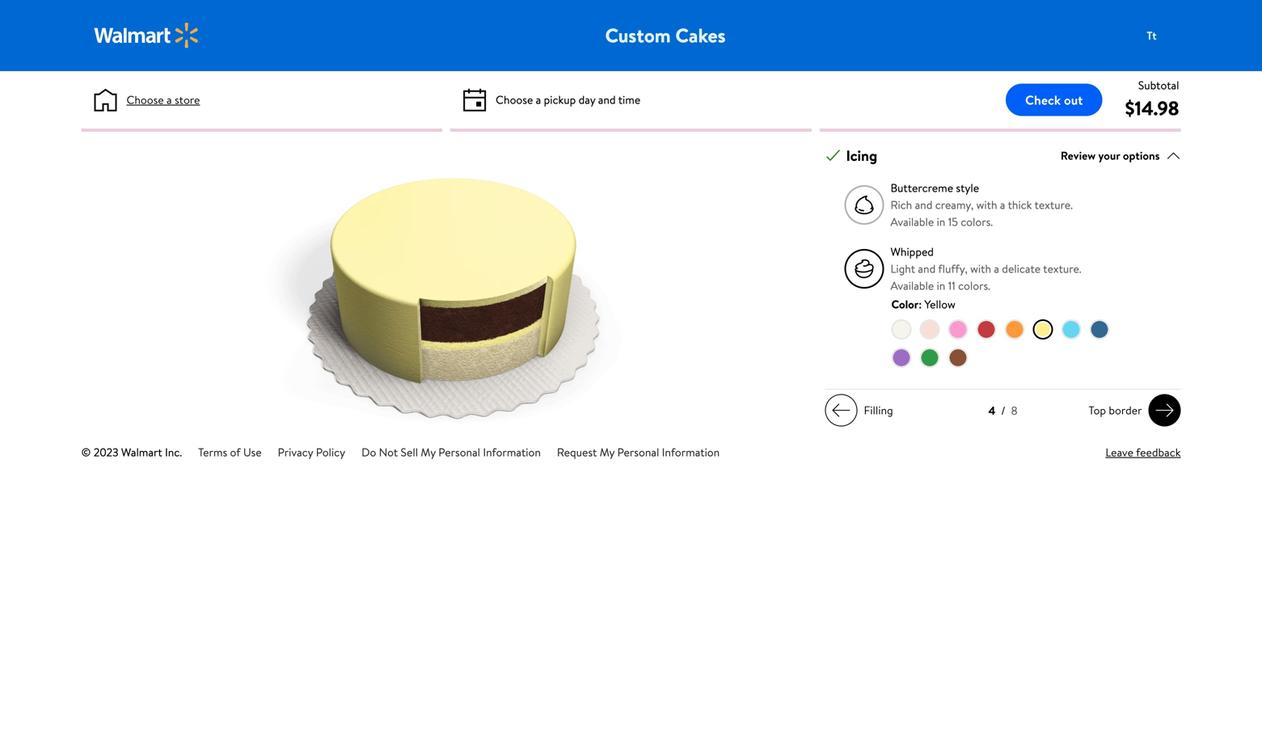 Task type: vqa. For each thing, say whether or not it's contained in the screenshot.
"4"
yes



Task type: locate. For each thing, give the bounding box(es) containing it.
icing
[[846, 146, 877, 166]]

personal
[[438, 444, 480, 460], [617, 444, 659, 460]]

1 choose from the left
[[127, 92, 164, 108]]

2 in from the top
[[937, 278, 946, 294]]

do not sell my personal information link
[[362, 444, 541, 460]]

request
[[557, 444, 597, 460]]

with down style
[[976, 197, 997, 213]]

choose left store
[[127, 92, 164, 108]]

border
[[1109, 402, 1142, 418]]

choose left pickup
[[496, 92, 533, 108]]

icon for continue arrow image
[[832, 401, 851, 420], [1155, 401, 1174, 420]]

1 my from the left
[[421, 444, 436, 460]]

whipped
[[891, 244, 934, 260]]

terms of use link
[[198, 444, 262, 460]]

up arrow image
[[1166, 149, 1181, 163]]

leave feedback
[[1106, 444, 1181, 460]]

0 horizontal spatial my
[[421, 444, 436, 460]]

pickup
[[544, 92, 576, 108]]

0 vertical spatial colors.
[[961, 214, 993, 230]]

in left 15
[[937, 214, 946, 230]]

and down whipped
[[918, 261, 936, 277]]

1 horizontal spatial my
[[600, 444, 615, 460]]

$14.98
[[1125, 95, 1179, 122]]

feedback
[[1136, 444, 1181, 460]]

terms of use
[[198, 444, 262, 460]]

buttercreme
[[891, 180, 953, 196]]

1 icon for continue arrow image from the left
[[832, 401, 851, 420]]

1 vertical spatial available
[[891, 278, 934, 294]]

a left delicate
[[994, 261, 999, 277]]

1 vertical spatial colors.
[[958, 278, 990, 294]]

inc.
[[165, 444, 182, 460]]

fluffy,
[[938, 261, 968, 277]]

thick
[[1008, 197, 1032, 213]]

personal right sell on the bottom of page
[[438, 444, 480, 460]]

with
[[976, 197, 997, 213], [970, 261, 991, 277]]

1 vertical spatial and
[[915, 197, 933, 213]]

choose for choose a store
[[127, 92, 164, 108]]

0 vertical spatial with
[[976, 197, 997, 213]]

0 horizontal spatial personal
[[438, 444, 480, 460]]

request my personal information link
[[557, 444, 720, 460]]

available down rich
[[891, 214, 934, 230]]

filling
[[864, 402, 893, 418]]

1 in from the top
[[937, 214, 946, 230]]

1 vertical spatial texture.
[[1043, 261, 1082, 277]]

2 available from the top
[[891, 278, 934, 294]]

review your options link
[[1061, 145, 1181, 167]]

1 horizontal spatial choose
[[496, 92, 533, 108]]

creamy,
[[935, 197, 974, 213]]

icon for continue arrow image left filling
[[832, 401, 851, 420]]

review
[[1061, 148, 1096, 163]]

1 horizontal spatial information
[[662, 444, 720, 460]]

1 available from the top
[[891, 214, 934, 230]]

colors. right 11
[[958, 278, 990, 294]]

1 vertical spatial with
[[970, 261, 991, 277]]

rich
[[891, 197, 912, 213]]

2 icon for continue arrow image from the left
[[1155, 401, 1174, 420]]

a inside choose a store 'link'
[[167, 92, 172, 108]]

2 choose from the left
[[496, 92, 533, 108]]

texture.
[[1035, 197, 1073, 213], [1043, 261, 1082, 277]]

with right fluffy,
[[970, 261, 991, 277]]

1 vertical spatial in
[[937, 278, 946, 294]]

in
[[937, 214, 946, 230], [937, 278, 946, 294]]

available
[[891, 214, 934, 230], [891, 278, 934, 294]]

privacy policy
[[278, 444, 345, 460]]

delicate
[[1002, 261, 1041, 277]]

a inside the buttercreme style rich and creamy, with a thick texture. available in 15 colors.
[[1000, 197, 1005, 213]]

top border
[[1089, 402, 1142, 418]]

privacy
[[278, 444, 313, 460]]

0 vertical spatial available
[[891, 214, 934, 230]]

information
[[483, 444, 541, 460], [662, 444, 720, 460]]

check out button
[[1006, 84, 1103, 116]]

review your options
[[1061, 148, 1160, 163]]

8
[[1011, 403, 1018, 419]]

texture. right thick on the top right of the page
[[1035, 197, 1073, 213]]

color : yellow
[[891, 296, 956, 312]]

/
[[1001, 403, 1006, 419]]

my
[[421, 444, 436, 460], [600, 444, 615, 460]]

colors. right 15
[[961, 214, 993, 230]]

personal right request
[[617, 444, 659, 460]]

choose inside 'link'
[[127, 92, 164, 108]]

a left store
[[167, 92, 172, 108]]

filling link
[[825, 394, 900, 427]]

4
[[989, 403, 996, 419]]

available down light
[[891, 278, 934, 294]]

sell
[[401, 444, 418, 460]]

top border link
[[1082, 394, 1181, 427]]

in left 11
[[937, 278, 946, 294]]

your
[[1098, 148, 1120, 163]]

color
[[891, 296, 919, 312]]

and
[[598, 92, 616, 108], [915, 197, 933, 213], [918, 261, 936, 277]]

0 horizontal spatial information
[[483, 444, 541, 460]]

not
[[379, 444, 398, 460]]

0 vertical spatial texture.
[[1035, 197, 1073, 213]]

choose a pickup day and time
[[496, 92, 641, 108]]

1 horizontal spatial personal
[[617, 444, 659, 460]]

1 personal from the left
[[438, 444, 480, 460]]

custom cakes
[[605, 22, 726, 49]]

choose
[[127, 92, 164, 108], [496, 92, 533, 108]]

and right the day
[[598, 92, 616, 108]]

colors.
[[961, 214, 993, 230], [958, 278, 990, 294]]

0 horizontal spatial icon for continue arrow image
[[832, 401, 851, 420]]

a left thick on the top right of the page
[[1000, 197, 1005, 213]]

0 vertical spatial in
[[937, 214, 946, 230]]

1 horizontal spatial icon for continue arrow image
[[1155, 401, 1174, 420]]

texture. right delicate
[[1043, 261, 1082, 277]]

yellow
[[925, 296, 956, 312]]

a
[[167, 92, 172, 108], [536, 92, 541, 108], [1000, 197, 1005, 213], [994, 261, 999, 277]]

2 vertical spatial and
[[918, 261, 936, 277]]

and down buttercreme
[[915, 197, 933, 213]]

my right request
[[600, 444, 615, 460]]

cakes
[[675, 22, 726, 49]]

ok image
[[826, 149, 841, 163]]

available inside the buttercreme style rich and creamy, with a thick texture. available in 15 colors.
[[891, 214, 934, 230]]

0 horizontal spatial choose
[[127, 92, 164, 108]]

my right sell on the bottom of page
[[421, 444, 436, 460]]

available inside the "whipped light and fluffy, with a delicate texture. available in 11 colors."
[[891, 278, 934, 294]]

icon for continue arrow image right border
[[1155, 401, 1174, 420]]

in inside the buttercreme style rich and creamy, with a thick texture. available in 15 colors.
[[937, 214, 946, 230]]

day
[[579, 92, 595, 108]]

time
[[618, 92, 641, 108]]

15
[[948, 214, 958, 230]]



Task type: describe. For each thing, give the bounding box(es) containing it.
leave
[[1106, 444, 1134, 460]]

check
[[1025, 91, 1061, 109]]

:
[[919, 296, 922, 312]]

texture. inside the "whipped light and fluffy, with a delicate texture. available in 11 colors."
[[1043, 261, 1082, 277]]

choose a store
[[127, 92, 200, 108]]

colors. inside the "whipped light and fluffy, with a delicate texture. available in 11 colors."
[[958, 278, 990, 294]]

texture. inside the buttercreme style rich and creamy, with a thick texture. available in 15 colors.
[[1035, 197, 1073, 213]]

2023
[[94, 444, 118, 460]]

with inside the "whipped light and fluffy, with a delicate texture. available in 11 colors."
[[970, 261, 991, 277]]

and inside the buttercreme style rich and creamy, with a thick texture. available in 15 colors.
[[915, 197, 933, 213]]

tt button
[[1136, 19, 1200, 52]]

choose for choose a pickup day and time
[[496, 92, 533, 108]]

out
[[1064, 91, 1083, 109]]

options
[[1123, 148, 1160, 163]]

custom
[[605, 22, 671, 49]]

top
[[1089, 402, 1106, 418]]

4 / 8
[[989, 403, 1018, 419]]

0 vertical spatial and
[[598, 92, 616, 108]]

use
[[243, 444, 262, 460]]

of
[[230, 444, 241, 460]]

walmart
[[121, 444, 162, 460]]

icon for continue arrow image inside filling link
[[832, 401, 851, 420]]

subtotal $14.98
[[1125, 77, 1179, 122]]

do
[[362, 444, 376, 460]]

2 personal from the left
[[617, 444, 659, 460]]

icon for continue arrow image inside top border link
[[1155, 401, 1174, 420]]

colors. inside the buttercreme style rich and creamy, with a thick texture. available in 15 colors.
[[961, 214, 993, 230]]

light
[[891, 261, 915, 277]]

policy
[[316, 444, 345, 460]]

review your options element
[[1061, 147, 1160, 164]]

buttercreme style rich and creamy, with a thick texture. available in 15 colors.
[[891, 180, 1073, 230]]

back to walmart.com image
[[94, 23, 199, 49]]

subtotal
[[1138, 77, 1179, 93]]

a left pickup
[[536, 92, 541, 108]]

style
[[956, 180, 979, 196]]

and inside the "whipped light and fluffy, with a delicate texture. available in 11 colors."
[[918, 261, 936, 277]]

2 my from the left
[[600, 444, 615, 460]]

©
[[81, 444, 91, 460]]

request my personal information
[[557, 444, 720, 460]]

with inside the buttercreme style rich and creamy, with a thick texture. available in 15 colors.
[[976, 197, 997, 213]]

check out
[[1025, 91, 1083, 109]]

1 information from the left
[[483, 444, 541, 460]]

privacy policy link
[[278, 444, 345, 460]]

11
[[948, 278, 956, 294]]

terms
[[198, 444, 227, 460]]

do not sell my personal information
[[362, 444, 541, 460]]

© 2023 walmart inc.
[[81, 444, 182, 460]]

leave feedback button
[[1106, 444, 1181, 461]]

choose a store link
[[127, 91, 200, 108]]

a inside the "whipped light and fluffy, with a delicate texture. available in 11 colors."
[[994, 261, 999, 277]]

tt
[[1147, 27, 1157, 43]]

store
[[175, 92, 200, 108]]

2 information from the left
[[662, 444, 720, 460]]

whipped light and fluffy, with a delicate texture. available in 11 colors.
[[891, 244, 1082, 294]]

in inside the "whipped light and fluffy, with a delicate texture. available in 11 colors."
[[937, 278, 946, 294]]



